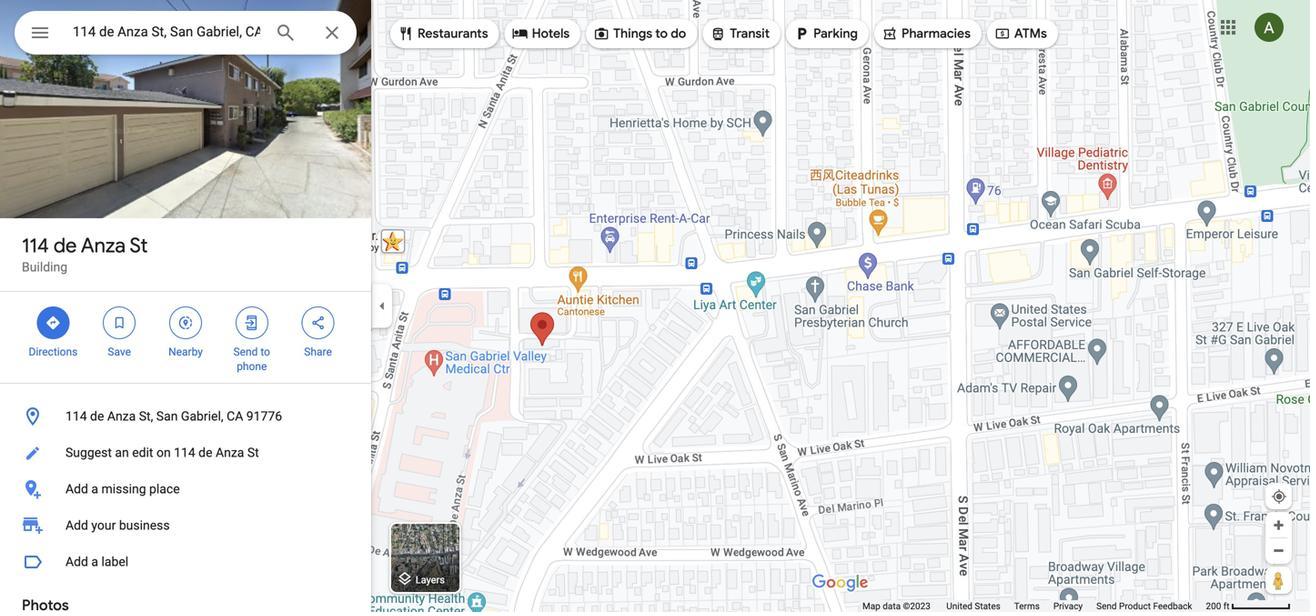 Task type: vqa. For each thing, say whether or not it's contained in the screenshot.
"Greyhound"
no



Task type: describe. For each thing, give the bounding box(es) containing it.
actions for 114 de anza st region
[[0, 292, 371, 383]]

on
[[157, 446, 171, 461]]

a for label
[[91, 555, 98, 570]]

114 de anza st building
[[22, 233, 148, 275]]

product
[[1120, 601, 1152, 612]]

show street view coverage image
[[1266, 567, 1293, 594]]

nearby
[[168, 346, 203, 359]]

 atms
[[995, 24, 1048, 44]]


[[594, 24, 610, 44]]

suggest
[[66, 446, 112, 461]]

to inside  things to do
[[656, 25, 668, 42]]

do
[[671, 25, 687, 42]]

 pharmacies
[[882, 24, 971, 44]]

an
[[115, 446, 129, 461]]

2 vertical spatial anza
[[216, 446, 244, 461]]

restaurants
[[418, 25, 489, 42]]

 transit
[[710, 24, 770, 44]]

feedback
[[1154, 601, 1193, 612]]

edit
[[132, 446, 153, 461]]

pharmacies
[[902, 25, 971, 42]]

show your location image
[[1272, 489, 1288, 505]]

google maps element
[[0, 0, 1311, 613]]

terms button
[[1015, 601, 1040, 613]]

united states button
[[947, 601, 1001, 613]]

114 for st
[[22, 233, 49, 259]]

send to phone
[[234, 346, 270, 373]]

add for add your business
[[66, 518, 88, 533]]

add a label
[[66, 555, 128, 570]]


[[398, 24, 414, 44]]

2 vertical spatial de
[[199, 446, 213, 461]]

privacy
[[1054, 601, 1083, 612]]

share
[[304, 346, 332, 359]]


[[244, 313, 260, 333]]

business
[[119, 518, 170, 533]]

map
[[863, 601, 881, 612]]


[[794, 24, 810, 44]]

missing
[[101, 482, 146, 497]]

add for add a label
[[66, 555, 88, 570]]


[[882, 24, 898, 44]]

states
[[975, 601, 1001, 612]]

114 de anza st main content
[[0, 0, 371, 613]]

2 horizontal spatial 114
[[174, 446, 195, 461]]

add your business link
[[0, 508, 371, 544]]

google account: angela cha  
(angela.cha@adept.ai) image
[[1255, 13, 1284, 42]]

footer inside google maps "element"
[[863, 601, 1207, 613]]

114 for st,
[[66, 409, 87, 424]]

atms
[[1015, 25, 1048, 42]]

a for missing
[[91, 482, 98, 497]]


[[310, 313, 326, 333]]

building
[[22, 260, 67, 275]]


[[45, 313, 61, 333]]

st,
[[139, 409, 153, 424]]



Task type: locate. For each thing, give the bounding box(es) containing it.
add left your
[[66, 518, 88, 533]]

add for add a missing place
[[66, 482, 88, 497]]

0 horizontal spatial send
[[234, 346, 258, 359]]

1 a from the top
[[91, 482, 98, 497]]

things
[[614, 25, 653, 42]]

1 add from the top
[[66, 482, 88, 497]]

114 up suggest
[[66, 409, 87, 424]]

add a label button
[[0, 544, 371, 581]]

0 horizontal spatial de
[[54, 233, 77, 259]]

to inside the send to phone
[[261, 346, 270, 359]]

©2023
[[904, 601, 931, 612]]

add a missing place button
[[0, 472, 371, 508]]

0 vertical spatial anza
[[81, 233, 126, 259]]

1 vertical spatial a
[[91, 555, 98, 570]]


[[710, 24, 727, 44]]

0 vertical spatial 114
[[22, 233, 49, 259]]

1 vertical spatial send
[[1097, 601, 1117, 612]]

114 right on
[[174, 446, 195, 461]]

0 vertical spatial de
[[54, 233, 77, 259]]

 parking
[[794, 24, 858, 44]]

de up suggest
[[90, 409, 104, 424]]

send for send product feedback
[[1097, 601, 1117, 612]]

your
[[91, 518, 116, 533]]

a left missing on the left of page
[[91, 482, 98, 497]]

add down suggest
[[66, 482, 88, 497]]

send inside the send to phone
[[234, 346, 258, 359]]

1 vertical spatial de
[[90, 409, 104, 424]]

200 ft
[[1207, 601, 1230, 612]]

 hotels
[[512, 24, 570, 44]]

0 vertical spatial to
[[656, 25, 668, 42]]

114 de anza st, san gabriel, ca 91776
[[66, 409, 282, 424]]

united
[[947, 601, 973, 612]]

anza inside 114 de anza st building
[[81, 233, 126, 259]]

0 vertical spatial add
[[66, 482, 88, 497]]

1 vertical spatial 114
[[66, 409, 87, 424]]

add a missing place
[[66, 482, 180, 497]]


[[178, 313, 194, 333]]

send up phone
[[234, 346, 258, 359]]

1 vertical spatial st
[[247, 446, 259, 461]]

footer
[[863, 601, 1207, 613]]

layers
[[416, 575, 445, 586]]

st inside button
[[247, 446, 259, 461]]

add
[[66, 482, 88, 497], [66, 518, 88, 533], [66, 555, 88, 570]]

anza down ca
[[216, 446, 244, 461]]

transit
[[730, 25, 770, 42]]

1 vertical spatial anza
[[107, 409, 136, 424]]

a left the label
[[91, 555, 98, 570]]

114 de anza st, san gabriel, ca 91776 button
[[0, 399, 371, 435]]

114 inside 114 de anza st building
[[22, 233, 49, 259]]

send inside send product feedback button
[[1097, 601, 1117, 612]]

 restaurants
[[398, 24, 489, 44]]

None field
[[73, 21, 260, 43]]

2 vertical spatial add
[[66, 555, 88, 570]]


[[29, 20, 51, 46]]

st inside 114 de anza st building
[[130, 233, 148, 259]]

anza
[[81, 233, 126, 259], [107, 409, 136, 424], [216, 446, 244, 461]]

0 vertical spatial a
[[91, 482, 98, 497]]

none field inside 114 de anza st, san gabriel, ca 91776 field
[[73, 21, 260, 43]]

suggest an edit on 114 de anza st
[[66, 446, 259, 461]]

2 a from the top
[[91, 555, 98, 570]]

 search field
[[15, 11, 357, 58]]

91776
[[247, 409, 282, 424]]

send for send to phone
[[234, 346, 258, 359]]

place
[[149, 482, 180, 497]]

3 add from the top
[[66, 555, 88, 570]]

2 vertical spatial 114
[[174, 446, 195, 461]]

add left the label
[[66, 555, 88, 570]]

phone
[[237, 360, 267, 373]]

2 add from the top
[[66, 518, 88, 533]]

add inside button
[[66, 555, 88, 570]]

a inside button
[[91, 555, 98, 570]]

privacy button
[[1054, 601, 1083, 613]]

collapse side panel image
[[372, 296, 392, 316]]

200
[[1207, 601, 1222, 612]]

de up building on the left of the page
[[54, 233, 77, 259]]

terms
[[1015, 601, 1040, 612]]

send product feedback
[[1097, 601, 1193, 612]]


[[512, 24, 529, 44]]

2 horizontal spatial de
[[199, 446, 213, 461]]

suggest an edit on 114 de anza st button
[[0, 435, 371, 472]]

parking
[[814, 25, 858, 42]]

0 vertical spatial send
[[234, 346, 258, 359]]

114 de Anza St, San Gabriel, CA 91776 field
[[15, 11, 357, 55]]

0 horizontal spatial st
[[130, 233, 148, 259]]

de
[[54, 233, 77, 259], [90, 409, 104, 424], [199, 446, 213, 461]]

0 horizontal spatial to
[[261, 346, 270, 359]]

san
[[156, 409, 178, 424]]

 button
[[15, 11, 66, 58]]

send product feedback button
[[1097, 601, 1193, 613]]

1 horizontal spatial st
[[247, 446, 259, 461]]

ca
[[227, 409, 243, 424]]

 things to do
[[594, 24, 687, 44]]

zoom in image
[[1273, 519, 1286, 533]]

114 up building on the left of the page
[[22, 233, 49, 259]]

zoom out image
[[1273, 544, 1286, 558]]

114
[[22, 233, 49, 259], [66, 409, 87, 424], [174, 446, 195, 461]]

a
[[91, 482, 98, 497], [91, 555, 98, 570]]

gabriel,
[[181, 409, 224, 424]]

add inside button
[[66, 482, 88, 497]]

1 horizontal spatial de
[[90, 409, 104, 424]]

anza for st
[[81, 233, 126, 259]]

0 horizontal spatial 114
[[22, 233, 49, 259]]

1 vertical spatial add
[[66, 518, 88, 533]]

add your business
[[66, 518, 170, 533]]

ft
[[1224, 601, 1230, 612]]

1 horizontal spatial 114
[[66, 409, 87, 424]]

send
[[234, 346, 258, 359], [1097, 601, 1117, 612]]

map data ©2023
[[863, 601, 933, 612]]

label
[[101, 555, 128, 570]]

de for st,
[[90, 409, 104, 424]]

1 vertical spatial to
[[261, 346, 270, 359]]


[[111, 313, 128, 333]]

send left the product
[[1097, 601, 1117, 612]]

directions
[[29, 346, 78, 359]]

1 horizontal spatial send
[[1097, 601, 1117, 612]]

save
[[108, 346, 131, 359]]

anza up  on the left of page
[[81, 233, 126, 259]]

de for st
[[54, 233, 77, 259]]

anza for st,
[[107, 409, 136, 424]]

de down the gabriel,
[[199, 446, 213, 461]]

200 ft button
[[1207, 601, 1292, 612]]

to up phone
[[261, 346, 270, 359]]

hotels
[[532, 25, 570, 42]]

data
[[883, 601, 901, 612]]

a inside button
[[91, 482, 98, 497]]

st
[[130, 233, 148, 259], [247, 446, 259, 461]]

anza left st,
[[107, 409, 136, 424]]

1 horizontal spatial to
[[656, 25, 668, 42]]

de inside 114 de anza st building
[[54, 233, 77, 259]]

footer containing map data ©2023
[[863, 601, 1207, 613]]

0 vertical spatial st
[[130, 233, 148, 259]]

united states
[[947, 601, 1001, 612]]

to left do
[[656, 25, 668, 42]]


[[995, 24, 1011, 44]]

to
[[656, 25, 668, 42], [261, 346, 270, 359]]



